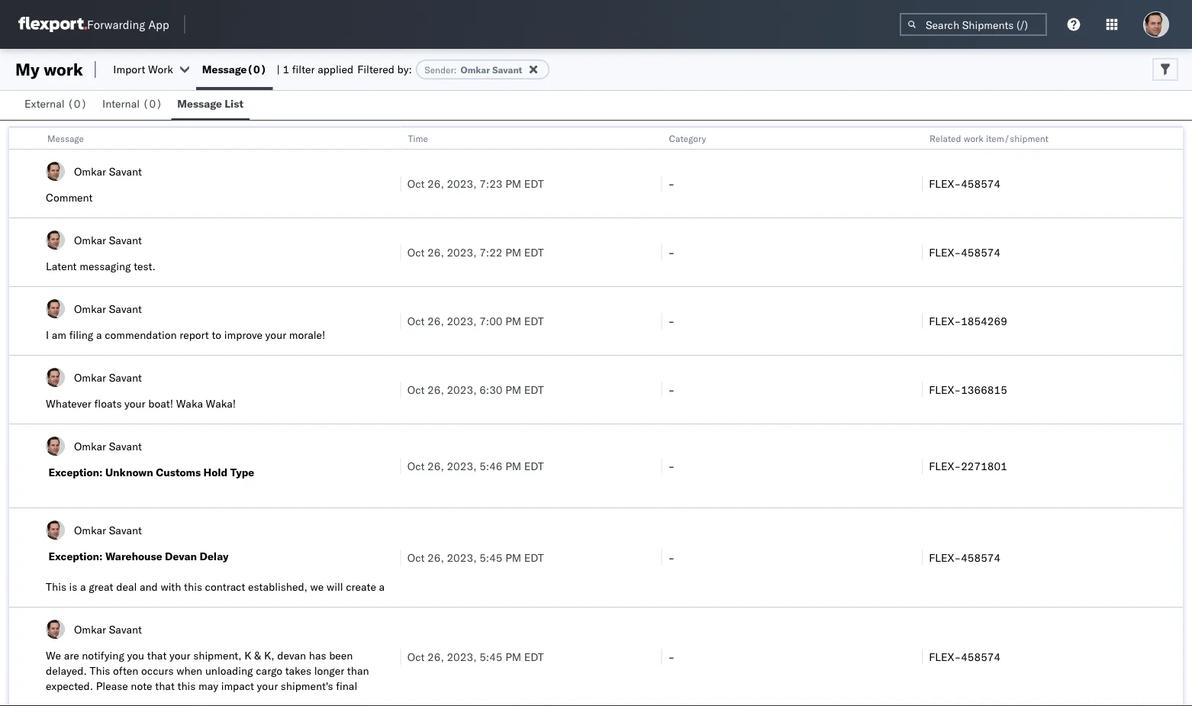 Task type: locate. For each thing, give the bounding box(es) containing it.
that down occurs
[[155, 679, 175, 693]]

omkar up comment
[[74, 165, 106, 178]]

7 - from the top
[[668, 650, 675, 663]]

omkar savant up floats
[[74, 371, 142, 384]]

(0) right internal
[[143, 97, 162, 110]]

type
[[230, 466, 254, 479]]

0 horizontal spatial (0)
[[67, 97, 87, 110]]

2 resize handle column header from the left
[[643, 127, 661, 706]]

flex- 458574
[[929, 177, 1001, 190], [929, 245, 1001, 259], [929, 551, 1001, 564], [929, 650, 1001, 663]]

message for (0)
[[202, 63, 247, 76]]

5 oct from the top
[[407, 459, 425, 473]]

1 26, from the top
[[428, 177, 444, 190]]

exception: unknown customs hold type
[[48, 466, 254, 479]]

omkar down floats
[[74, 439, 106, 453]]

message for list
[[177, 97, 222, 110]]

takes
[[285, 664, 311, 678]]

final
[[336, 679, 357, 693]]

5 26, from the top
[[428, 459, 444, 473]]

unknown
[[105, 466, 153, 479]]

i am filing a commendation report to improve your morale!
[[46, 328, 326, 342]]

shipment,
[[193, 649, 242, 662]]

0 horizontal spatial this
[[46, 580, 66, 594]]

omkar up filing
[[74, 302, 106, 315]]

(0) right the external
[[67, 97, 87, 110]]

we
[[310, 580, 324, 594]]

4 26, from the top
[[428, 383, 444, 396]]

2 oct from the top
[[407, 245, 425, 259]]

omkar
[[461, 64, 490, 75], [74, 165, 106, 178], [74, 233, 106, 247], [74, 302, 106, 315], [74, 371, 106, 384], [74, 439, 106, 453], [74, 523, 106, 537], [74, 623, 106, 636]]

1 flex- from the top
[[929, 177, 961, 190]]

2 26, from the top
[[428, 245, 444, 259]]

3 - from the top
[[668, 314, 675, 328]]

3 2023, from the top
[[447, 314, 477, 328]]

7 2023, from the top
[[447, 650, 477, 663]]

when
[[177, 664, 202, 678]]

your left boat!
[[124, 397, 146, 410]]

4 2023, from the top
[[447, 383, 477, 396]]

test.
[[134, 260, 156, 273]]

omkar up "notifying"
[[74, 623, 106, 636]]

458574 for latent
[[961, 245, 1001, 259]]

0 vertical spatial this
[[184, 580, 202, 594]]

savant for whatever
[[109, 371, 142, 384]]

7:23
[[480, 177, 503, 190]]

omkar savant up "notifying"
[[74, 623, 142, 636]]

morale!
[[289, 328, 326, 342]]

(0) left '|'
[[247, 63, 267, 76]]

this
[[46, 580, 66, 594], [90, 664, 110, 678]]

6 26, from the top
[[428, 551, 444, 564]]

5 flex- from the top
[[929, 459, 961, 473]]

omkar savant for comment
[[74, 165, 142, 178]]

26, for a
[[428, 314, 444, 328]]

5 - from the top
[[668, 459, 675, 473]]

flex- for you
[[929, 650, 961, 663]]

this right with
[[184, 580, 202, 594]]

pm
[[505, 177, 522, 190], [505, 245, 522, 259], [505, 314, 522, 328], [505, 383, 522, 396], [505, 459, 522, 473], [505, 551, 522, 564], [505, 650, 522, 663]]

1 oct 26, 2023, 5:45 pm edt from the top
[[407, 551, 544, 564]]

forwarding app link
[[18, 17, 169, 32]]

exception: for exception: warehouse devan delay
[[48, 550, 103, 563]]

4 omkar savant from the top
[[74, 371, 142, 384]]

by:
[[397, 63, 412, 76]]

26, for boat!
[[428, 383, 444, 396]]

2023, for latent messaging test.
[[447, 245, 477, 259]]

work
[[148, 63, 173, 76]]

savant up test.
[[109, 233, 142, 247]]

omkar savant up comment
[[74, 165, 142, 178]]

2 - from the top
[[668, 245, 675, 259]]

7 flex- from the top
[[929, 650, 961, 663]]

4 pm from the top
[[505, 383, 522, 396]]

savant down internal (0) button
[[109, 165, 142, 178]]

7 omkar savant from the top
[[74, 623, 142, 636]]

savant down partnership. on the left
[[109, 623, 142, 636]]

omkar right :
[[461, 64, 490, 75]]

pm for a
[[505, 314, 522, 328]]

26, for latent messaging test.
[[428, 245, 444, 259]]

0 vertical spatial 5:45
[[480, 551, 503, 564]]

impact
[[221, 679, 254, 693]]

3 flex- 458574 from the top
[[929, 551, 1001, 564]]

1 458574 from the top
[[961, 177, 1001, 190]]

oct 26, 2023, 7:23 pm edt
[[407, 177, 544, 190]]

7 oct from the top
[[407, 650, 425, 663]]

6 flex- from the top
[[929, 551, 961, 564]]

4 flex- from the top
[[929, 383, 961, 396]]

1 resize handle column header from the left
[[382, 127, 401, 706]]

2 5:45 from the top
[[480, 650, 503, 663]]

flex- 1854269
[[929, 314, 1008, 328]]

1 vertical spatial this
[[177, 679, 196, 693]]

4 flex- 458574 from the top
[[929, 650, 1001, 663]]

458574
[[961, 177, 1001, 190], [961, 245, 1001, 259], [961, 551, 1001, 564], [961, 650, 1001, 663]]

1 horizontal spatial a
[[96, 328, 102, 342]]

2 pm from the top
[[505, 245, 522, 259]]

1 vertical spatial work
[[964, 132, 984, 144]]

may
[[198, 679, 218, 693]]

6 edt from the top
[[524, 551, 544, 564]]

2 vertical spatial message
[[47, 132, 84, 144]]

than
[[347, 664, 369, 678]]

6 oct from the top
[[407, 551, 425, 564]]

work right related
[[964, 132, 984, 144]]

3 oct from the top
[[407, 314, 425, 328]]

1 horizontal spatial work
[[964, 132, 984, 144]]

pm for you
[[505, 650, 522, 663]]

been
[[329, 649, 353, 662]]

1 vertical spatial this
[[90, 664, 110, 678]]

my work
[[15, 59, 83, 80]]

your left morale!
[[265, 328, 286, 342]]

2 horizontal spatial a
[[379, 580, 385, 594]]

0 vertical spatial message
[[202, 63, 247, 76]]

edt
[[524, 177, 544, 190], [524, 245, 544, 259], [524, 314, 544, 328], [524, 383, 544, 396], [524, 459, 544, 473], [524, 551, 544, 564], [524, 650, 544, 663]]

has
[[309, 649, 326, 662]]

0 vertical spatial work
[[44, 59, 83, 80]]

message list
[[177, 97, 244, 110]]

work for related
[[964, 132, 984, 144]]

partnership.
[[90, 595, 150, 609]]

2 edt from the top
[[524, 245, 544, 259]]

message inside button
[[177, 97, 222, 110]]

(0) for message (0)
[[247, 63, 267, 76]]

note
[[131, 679, 152, 693]]

we are notifying you that your shipment, k & k, devan has been delayed. this often occurs when unloading cargo takes longer than expected. please note that this may impact your shipment's final
[[46, 649, 369, 693]]

3 pm from the top
[[505, 314, 522, 328]]

hold
[[204, 466, 228, 479]]

1 vertical spatial 5:45
[[480, 650, 503, 663]]

2 flex- from the top
[[929, 245, 961, 259]]

import
[[113, 63, 145, 76]]

1 horizontal spatial (0)
[[143, 97, 162, 110]]

edt for latent messaging test.
[[524, 245, 544, 259]]

- for hold
[[668, 459, 675, 473]]

2 exception: from the top
[[48, 550, 103, 563]]

my
[[15, 59, 40, 80]]

savant right :
[[492, 64, 522, 75]]

3 omkar savant from the top
[[74, 302, 142, 315]]

message up list
[[202, 63, 247, 76]]

2 2023, from the top
[[447, 245, 477, 259]]

and
[[140, 580, 158, 594]]

savant up whatever floats your boat! waka waka!
[[109, 371, 142, 384]]

this inside this is a great deal and with this contract established, we will create a lucrative partnership.
[[184, 580, 202, 594]]

exception: for exception: unknown customs hold type
[[48, 466, 103, 479]]

- for you
[[668, 650, 675, 663]]

1 oct from the top
[[407, 177, 425, 190]]

3 resize handle column header from the left
[[904, 127, 922, 706]]

4 edt from the top
[[524, 383, 544, 396]]

2 flex- 458574 from the top
[[929, 245, 1001, 259]]

message
[[202, 63, 247, 76], [177, 97, 222, 110], [47, 132, 84, 144]]

savant
[[492, 64, 522, 75], [109, 165, 142, 178], [109, 233, 142, 247], [109, 302, 142, 315], [109, 371, 142, 384], [109, 439, 142, 453], [109, 523, 142, 537], [109, 623, 142, 636]]

savant up commendation
[[109, 302, 142, 315]]

omkar savant up unknown
[[74, 439, 142, 453]]

edt for a
[[524, 314, 544, 328]]

oct 26, 2023, 6:30 pm edt
[[407, 383, 544, 396]]

6 pm from the top
[[505, 551, 522, 564]]

3 edt from the top
[[524, 314, 544, 328]]

omkar savant for whatever
[[74, 371, 142, 384]]

resize handle column header for related work item/shipment
[[1165, 127, 1183, 706]]

devan
[[165, 550, 197, 563]]

1 exception: from the top
[[48, 466, 103, 479]]

0 vertical spatial exception:
[[48, 466, 103, 479]]

flex- 458574 for comment
[[929, 177, 1001, 190]]

expected.
[[46, 679, 93, 693]]

filtered
[[357, 63, 395, 76]]

related
[[930, 132, 962, 144]]

your
[[265, 328, 286, 342], [124, 397, 146, 410], [169, 649, 191, 662], [257, 679, 278, 693]]

omkar savant up warehouse
[[74, 523, 142, 537]]

5 edt from the top
[[524, 459, 544, 473]]

savant for we
[[109, 623, 142, 636]]

4 - from the top
[[668, 383, 675, 396]]

work up external (0) in the left of the page
[[44, 59, 83, 80]]

4 resize handle column header from the left
[[1165, 127, 1183, 706]]

7 pm from the top
[[505, 650, 522, 663]]

time
[[408, 132, 428, 144]]

omkar savant
[[74, 165, 142, 178], [74, 233, 142, 247], [74, 302, 142, 315], [74, 371, 142, 384], [74, 439, 142, 453], [74, 523, 142, 537], [74, 623, 142, 636]]

|
[[277, 63, 280, 76]]

1 horizontal spatial this
[[90, 664, 110, 678]]

1 vertical spatial exception:
[[48, 550, 103, 563]]

5 2023, from the top
[[447, 459, 477, 473]]

1 omkar savant from the top
[[74, 165, 142, 178]]

exception: up is
[[48, 550, 103, 563]]

1366815
[[961, 383, 1008, 396]]

omkar for whatever
[[74, 371, 106, 384]]

1 flex- 458574 from the top
[[929, 177, 1001, 190]]

savant for exception:
[[109, 439, 142, 453]]

2023, for hold
[[447, 459, 477, 473]]

0 horizontal spatial work
[[44, 59, 83, 80]]

omkar up floats
[[74, 371, 106, 384]]

1 vertical spatial oct 26, 2023, 5:45 pm edt
[[407, 650, 544, 663]]

oct
[[407, 177, 425, 190], [407, 245, 425, 259], [407, 314, 425, 328], [407, 383, 425, 396], [407, 459, 425, 473], [407, 551, 425, 564], [407, 650, 425, 663]]

we
[[46, 649, 61, 662]]

3 26, from the top
[[428, 314, 444, 328]]

2 horizontal spatial (0)
[[247, 63, 267, 76]]

7 26, from the top
[[428, 650, 444, 663]]

edt for hold
[[524, 459, 544, 473]]

message left list
[[177, 97, 222, 110]]

this down "when"
[[177, 679, 196, 693]]

resize handle column header for category
[[904, 127, 922, 706]]

will
[[327, 580, 343, 594]]

4 458574 from the top
[[961, 650, 1001, 663]]

resize handle column header
[[382, 127, 401, 706], [643, 127, 661, 706], [904, 127, 922, 706], [1165, 127, 1183, 706]]

this down "notifying"
[[90, 664, 110, 678]]

2023, for boat!
[[447, 383, 477, 396]]

edt for you
[[524, 650, 544, 663]]

5 omkar savant from the top
[[74, 439, 142, 453]]

that up occurs
[[147, 649, 167, 662]]

exception: left unknown
[[48, 466, 103, 479]]

7 edt from the top
[[524, 650, 544, 663]]

2 458574 from the top
[[961, 245, 1001, 259]]

5 pm from the top
[[505, 459, 522, 473]]

this left is
[[46, 580, 66, 594]]

6:30
[[480, 383, 503, 396]]

lucrative
[[46, 595, 87, 609]]

1 vertical spatial message
[[177, 97, 222, 110]]

a right is
[[80, 580, 86, 594]]

458574 for comment
[[961, 177, 1001, 190]]

0 vertical spatial oct 26, 2023, 5:45 pm edt
[[407, 551, 544, 564]]

1 2023, from the top
[[447, 177, 477, 190]]

0 vertical spatial this
[[46, 580, 66, 594]]

k
[[245, 649, 252, 662]]

report
[[180, 328, 209, 342]]

a right create in the left bottom of the page
[[379, 580, 385, 594]]

savant up unknown
[[109, 439, 142, 453]]

a right filing
[[96, 328, 102, 342]]

omkar savant up messaging
[[74, 233, 142, 247]]

message down external (0) button
[[47, 132, 84, 144]]

oct 26, 2023, 5:46 pm edt
[[407, 459, 544, 473]]

omkar up latent messaging test.
[[74, 233, 106, 247]]

are
[[64, 649, 79, 662]]

delay
[[200, 550, 229, 563]]

omkar savant for i
[[74, 302, 142, 315]]

often
[[113, 664, 139, 678]]

2 omkar savant from the top
[[74, 233, 142, 247]]

3 flex- from the top
[[929, 314, 961, 328]]

4 oct from the top
[[407, 383, 425, 396]]

2023, for a
[[447, 314, 477, 328]]

your up "when"
[[169, 649, 191, 662]]

omkar savant up filing
[[74, 302, 142, 315]]

longer
[[314, 664, 344, 678]]

waka!
[[206, 397, 236, 410]]



Task type: vqa. For each thing, say whether or not it's contained in the screenshot.
Confirm to the top
no



Task type: describe. For each thing, give the bounding box(es) containing it.
import work button
[[113, 63, 173, 76]]

omkar savant for exception:
[[74, 439, 142, 453]]

to
[[212, 328, 221, 342]]

resize handle column header for message
[[382, 127, 401, 706]]

external (0) button
[[18, 90, 96, 120]]

flex- 458574 for latent
[[929, 245, 1001, 259]]

is
[[69, 580, 77, 594]]

work for my
[[44, 59, 83, 80]]

flex- 458574 for we
[[929, 650, 1001, 663]]

filing
[[69, 328, 93, 342]]

1 - from the top
[[668, 177, 675, 190]]

list
[[225, 97, 244, 110]]

omkar for latent
[[74, 233, 106, 247]]

:
[[454, 64, 457, 75]]

occurs
[[141, 664, 174, 678]]

savant for latent
[[109, 233, 142, 247]]

message (0)
[[202, 63, 267, 76]]

external (0)
[[24, 97, 87, 110]]

0 vertical spatial that
[[147, 649, 167, 662]]

app
[[148, 17, 169, 32]]

flex- for hold
[[929, 459, 961, 473]]

oct for latent messaging test.
[[407, 245, 425, 259]]

whatever floats your boat! waka waka!
[[46, 397, 236, 410]]

pm for hold
[[505, 459, 522, 473]]

0 horizontal spatial a
[[80, 580, 86, 594]]

Search Shipments (/) text field
[[900, 13, 1047, 36]]

warehouse
[[105, 550, 162, 563]]

savant up warehouse
[[109, 523, 142, 537]]

internal (0)
[[102, 97, 162, 110]]

6 2023, from the top
[[447, 551, 477, 564]]

comment
[[46, 191, 93, 204]]

1 5:45 from the top
[[480, 551, 503, 564]]

item/shipment
[[986, 132, 1049, 144]]

notifying
[[82, 649, 124, 662]]

edt for boat!
[[524, 383, 544, 396]]

great
[[89, 580, 113, 594]]

- for boat!
[[668, 383, 675, 396]]

oct for hold
[[407, 459, 425, 473]]

contract
[[205, 580, 245, 594]]

savant for i
[[109, 302, 142, 315]]

this inside the we are notifying you that your shipment, k & k, devan has been delayed. this often occurs when unloading cargo takes longer than expected. please note that this may impact your shipment's final
[[90, 664, 110, 678]]

related work item/shipment
[[930, 132, 1049, 144]]

cargo
[[256, 664, 282, 678]]

delayed.
[[46, 664, 87, 678]]

6 - from the top
[[668, 551, 675, 564]]

forwarding
[[87, 17, 145, 32]]

7:00
[[480, 314, 503, 328]]

flex- 2271801
[[929, 459, 1008, 473]]

flex- for latent messaging test.
[[929, 245, 961, 259]]

omkar for exception:
[[74, 439, 106, 453]]

unloading
[[205, 664, 253, 678]]

flex- for a
[[929, 314, 961, 328]]

exception: warehouse devan delay
[[48, 550, 229, 563]]

omkar savant for we
[[74, 623, 142, 636]]

2 oct 26, 2023, 5:45 pm edt from the top
[[407, 650, 544, 663]]

1854269
[[961, 314, 1008, 328]]

whatever
[[46, 397, 91, 410]]

your down cargo
[[257, 679, 278, 693]]

shipment's
[[281, 679, 333, 693]]

devan
[[277, 649, 306, 662]]

flex- for boat!
[[929, 383, 961, 396]]

improve
[[224, 328, 263, 342]]

internal
[[102, 97, 140, 110]]

1 pm from the top
[[505, 177, 522, 190]]

omkar up warehouse
[[74, 523, 106, 537]]

oct 26, 2023, 7:22 pm edt
[[407, 245, 544, 259]]

2271801
[[961, 459, 1008, 473]]

savant for comment
[[109, 165, 142, 178]]

please
[[96, 679, 128, 693]]

sender
[[425, 64, 454, 75]]

this inside the we are notifying you that your shipment, k & k, devan has been delayed. this often occurs when unloading cargo takes longer than expected. please note that this may impact your shipment's final
[[177, 679, 196, 693]]

1
[[283, 63, 289, 76]]

deal
[[116, 580, 137, 594]]

(0) for internal (0)
[[143, 97, 162, 110]]

i
[[46, 328, 49, 342]]

import work
[[113, 63, 173, 76]]

oct for you
[[407, 650, 425, 663]]

omkar for comment
[[74, 165, 106, 178]]

omkar for we
[[74, 623, 106, 636]]

omkar savant for latent
[[74, 233, 142, 247]]

message list button
[[171, 90, 250, 120]]

internal (0) button
[[96, 90, 171, 120]]

applied
[[318, 63, 354, 76]]

k,
[[264, 649, 275, 662]]

boat!
[[148, 397, 173, 410]]

1 vertical spatial that
[[155, 679, 175, 693]]

| 1 filter applied filtered by:
[[277, 63, 412, 76]]

you
[[127, 649, 144, 662]]

waka
[[176, 397, 203, 410]]

resize handle column header for time
[[643, 127, 661, 706]]

pm for boat!
[[505, 383, 522, 396]]

oct for a
[[407, 314, 425, 328]]

- for latent messaging test.
[[668, 245, 675, 259]]

am
[[52, 328, 66, 342]]

floats
[[94, 397, 122, 410]]

- for a
[[668, 314, 675, 328]]

latent messaging test.
[[46, 260, 156, 273]]

7:22
[[480, 245, 503, 259]]

create
[[346, 580, 376, 594]]

filter
[[292, 63, 315, 76]]

omkar for i
[[74, 302, 106, 315]]

2023, for you
[[447, 650, 477, 663]]

external
[[24, 97, 65, 110]]

this inside this is a great deal and with this contract established, we will create a lucrative partnership.
[[46, 580, 66, 594]]

commendation
[[105, 328, 177, 342]]

forwarding app
[[87, 17, 169, 32]]

6 omkar savant from the top
[[74, 523, 142, 537]]

pm for latent messaging test.
[[505, 245, 522, 259]]

1 edt from the top
[[524, 177, 544, 190]]

established,
[[248, 580, 308, 594]]

458574 for we
[[961, 650, 1001, 663]]

oct for boat!
[[407, 383, 425, 396]]

customs
[[156, 466, 201, 479]]

26, for hold
[[428, 459, 444, 473]]

(0) for external (0)
[[67, 97, 87, 110]]

3 458574 from the top
[[961, 551, 1001, 564]]

flexport. image
[[18, 17, 87, 32]]

5:46
[[480, 459, 503, 473]]

&
[[254, 649, 261, 662]]

messaging
[[80, 260, 131, 273]]

26, for you
[[428, 650, 444, 663]]

oct 26, 2023, 7:00 pm edt
[[407, 314, 544, 328]]

category
[[669, 132, 706, 144]]



